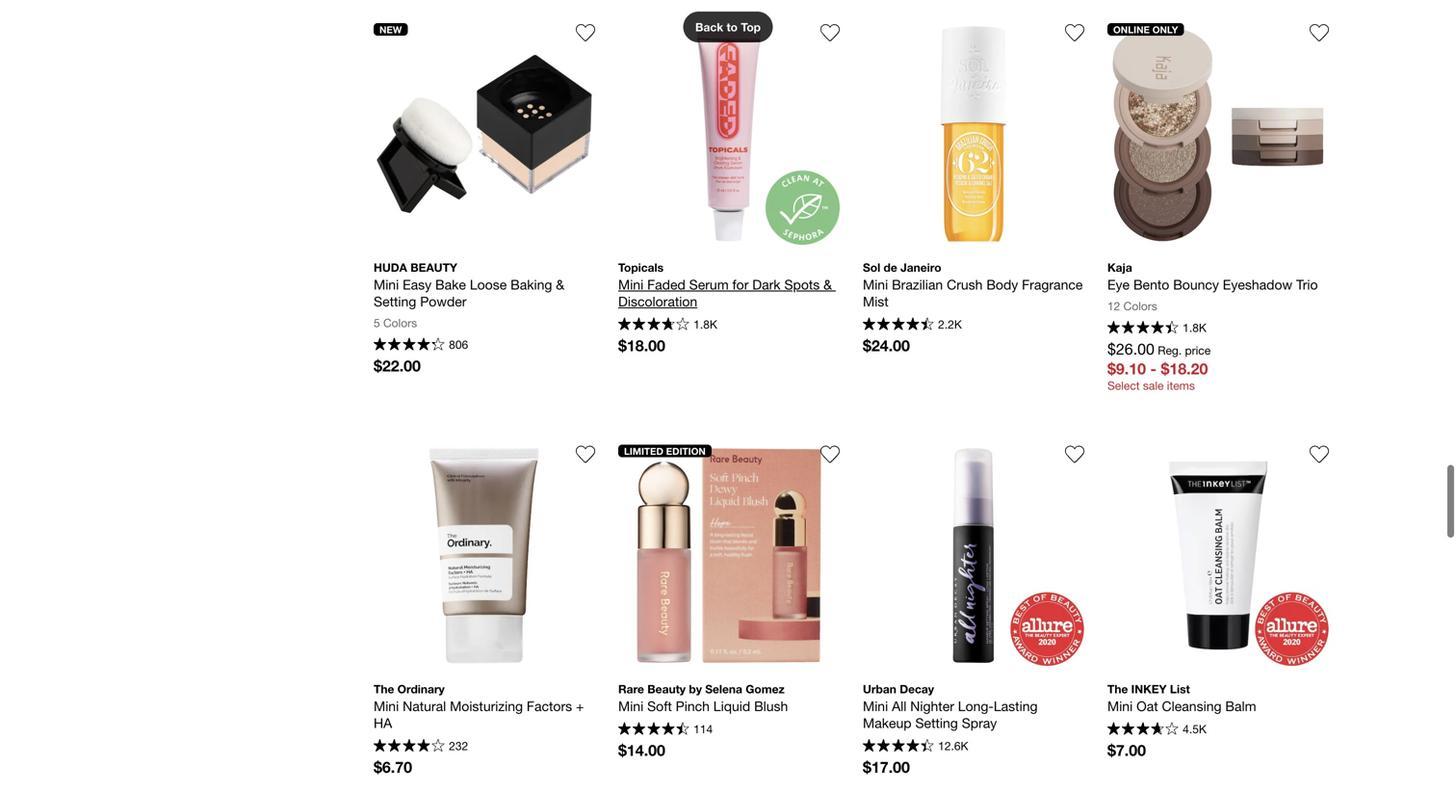 Task type: locate. For each thing, give the bounding box(es) containing it.
1.8k down serum
[[694, 318, 718, 331]]

$26.00
[[1108, 340, 1155, 358]]

0 horizontal spatial 3.5 stars element
[[619, 317, 690, 333]]

-
[[1151, 359, 1157, 378]]

the up ha
[[374, 682, 394, 695]]

faded
[[648, 276, 686, 292]]

2 & from the left
[[824, 276, 832, 292]]

1.8k
[[694, 318, 718, 331], [1183, 321, 1207, 334]]

mini down huda
[[374, 276, 399, 292]]

0 vertical spatial setting
[[374, 293, 417, 309]]

0 horizontal spatial 1.8k
[[694, 318, 718, 331]]

makeup
[[863, 715, 912, 731]]

$7.00
[[1108, 741, 1147, 759]]

mist
[[863, 293, 889, 309]]

mini up ha
[[374, 698, 399, 714]]

4.5 stars element up $17.00
[[863, 739, 934, 754]]

$9.10
[[1108, 359, 1147, 378]]

0 horizontal spatial colors
[[384, 316, 417, 329]]

select
[[1108, 378, 1140, 392]]

the for $7.00
[[1108, 682, 1129, 695]]

4.5 stars element up $22.00
[[374, 338, 445, 353]]

0 horizontal spatial 1.8k reviews element
[[694, 318, 718, 331]]

1 horizontal spatial colors
[[1124, 299, 1158, 312]]

mini down rare
[[619, 698, 644, 714]]

$18.20
[[1162, 359, 1209, 378]]

serum
[[690, 276, 729, 292]]

body
[[987, 276, 1019, 292]]

mini inside the inkey list mini oat cleansing balm
[[1108, 698, 1133, 714]]

& inside huda beauty mini easy bake loose baking & setting powder 5 colors
[[556, 276, 565, 292]]

1 horizontal spatial the
[[1108, 682, 1129, 695]]

3.5 stars element down oat
[[1108, 722, 1179, 737]]

0 horizontal spatial &
[[556, 276, 565, 292]]

4.5 stars element
[[863, 317, 934, 333], [1108, 321, 1179, 336], [374, 338, 445, 353], [619, 722, 690, 737], [863, 739, 934, 754]]

the inkey list mini oat cleansing balm
[[1108, 682, 1257, 714]]

the ordinary - mini natural moisturizing factors + ha image
[[374, 444, 595, 666]]

janeiro
[[901, 260, 942, 274]]

urban decay mini all nighter long-lasting makeup setting spray
[[863, 682, 1042, 731]]

inkey
[[1132, 682, 1167, 695]]

1.8k reviews element up price
[[1183, 321, 1207, 334]]

0 vertical spatial colors
[[1124, 299, 1158, 312]]

sign in to love huda beauty - mini easy bake loose baking & setting powder image
[[576, 23, 595, 42]]

4.5 stars element up $24.00
[[863, 317, 934, 333]]

the ordinary mini natural moisturizing factors + ha
[[374, 682, 588, 731]]

$22.00
[[374, 356, 421, 375]]

1 horizontal spatial 3.5 stars element
[[1108, 722, 1179, 737]]

2 the from the left
[[1108, 682, 1129, 695]]

sign in to love urban decay - mini all nighter long-lasting makeup setting spray image
[[1066, 444, 1085, 464]]

sol de janeiro mini brazilian crush body fragrance mist
[[863, 260, 1087, 309]]

colors down 'bento'
[[1124, 299, 1158, 312]]

only
[[1153, 23, 1179, 35]]

the inside the inkey list mini oat cleansing balm
[[1108, 682, 1129, 695]]

balm
[[1226, 698, 1257, 714]]

list
[[1171, 682, 1191, 695]]

sign in to love sol de janeiro - mini brazilian crush body fragrance mist image
[[1066, 23, 1085, 42]]

setting for easy
[[374, 293, 417, 309]]

setting inside huda beauty mini easy bake loose baking & setting powder 5 colors
[[374, 293, 417, 309]]

806
[[449, 338, 468, 351]]

rare beauty by selena gomez - mini soft pinch liquid blush image
[[619, 444, 840, 666]]

trio
[[1297, 276, 1319, 292]]

ha
[[374, 715, 392, 731]]

mini down urban
[[863, 698, 889, 714]]

3.5 stars element
[[619, 317, 690, 333], [1108, 722, 1179, 737]]

edition
[[666, 445, 706, 457]]

$24.00
[[863, 336, 910, 354]]

& right spots
[[824, 276, 832, 292]]

moisturizing
[[450, 698, 523, 714]]

mini inside rare beauty by selena gomez mini soft pinch liquid blush
[[619, 698, 644, 714]]

ordinary
[[398, 682, 445, 695]]

1 vertical spatial 3.5 stars element
[[1108, 722, 1179, 737]]

3.5 stars element up $18.00
[[619, 317, 690, 333]]

items
[[1168, 378, 1196, 392]]

& inside topicals mini faded serum for dark spots & discoloration
[[824, 276, 832, 292]]

mini left oat
[[1108, 698, 1133, 714]]

12.6k reviews element
[[939, 739, 969, 753]]

limited
[[624, 445, 664, 457]]

fragrance
[[1022, 276, 1083, 292]]

mini inside the ordinary mini natural moisturizing factors + ha
[[374, 698, 399, 714]]

rare beauty by selena gomez mini soft pinch liquid blush
[[619, 682, 789, 714]]

limited edition
[[624, 445, 706, 457]]

mini inside huda beauty mini easy bake loose baking & setting powder 5 colors
[[374, 276, 399, 292]]

setting down easy
[[374, 293, 417, 309]]

beauty
[[411, 260, 458, 274]]

1 the from the left
[[374, 682, 394, 695]]

mini down topicals at the top of page
[[619, 276, 644, 292]]

& right 'baking'
[[556, 276, 565, 292]]

huda
[[374, 260, 407, 274]]

sol
[[863, 260, 881, 274]]

online
[[1114, 23, 1150, 35]]

4.5 stars element up $14.00
[[619, 722, 690, 737]]

lasting
[[994, 698, 1038, 714]]

&
[[556, 276, 565, 292], [824, 276, 832, 292]]

eyeshadow
[[1224, 276, 1293, 292]]

1 vertical spatial setting
[[916, 715, 959, 731]]

back
[[696, 20, 724, 34]]

colors right "5"
[[384, 316, 417, 329]]

gomez
[[746, 682, 785, 695]]

1 vertical spatial colors
[[384, 316, 417, 329]]

colors
[[1124, 299, 1158, 312], [384, 316, 417, 329]]

for
[[733, 276, 749, 292]]

de
[[884, 260, 898, 274]]

the left inkey
[[1108, 682, 1129, 695]]

price
[[1186, 343, 1211, 357]]

back to top
[[696, 20, 761, 34]]

discoloration
[[619, 293, 698, 309]]

1 horizontal spatial &
[[824, 276, 832, 292]]

setting down nighter
[[916, 715, 959, 731]]

long-
[[959, 698, 994, 714]]

0 vertical spatial 3.5 stars element
[[619, 317, 690, 333]]

+
[[576, 698, 584, 714]]

mini up mist
[[863, 276, 889, 292]]

0 horizontal spatial setting
[[374, 293, 417, 309]]

1 horizontal spatial setting
[[916, 715, 959, 731]]

setting
[[374, 293, 417, 309], [916, 715, 959, 731]]

4.5k
[[1183, 722, 1207, 736]]

$6.70
[[374, 758, 412, 776]]

1.8k reviews element down serum
[[694, 318, 718, 331]]

bake
[[436, 276, 466, 292]]

crush
[[947, 276, 983, 292]]

1.8k reviews element
[[694, 318, 718, 331], [1183, 321, 1207, 334]]

0 horizontal spatial the
[[374, 682, 394, 695]]

$26.00 reg. price $9.10 - $18.20 select sale items
[[1108, 340, 1211, 392]]

the
[[374, 682, 394, 695], [1108, 682, 1129, 695]]

setting inside urban decay mini all nighter long-lasting makeup setting spray
[[916, 715, 959, 731]]

to
[[727, 20, 738, 34]]

1 & from the left
[[556, 276, 565, 292]]

back to top button
[[684, 12, 773, 42]]

4 stars element
[[374, 739, 445, 754]]

1 horizontal spatial 1.8k
[[1183, 321, 1207, 334]]

mini
[[374, 276, 399, 292], [619, 276, 644, 292], [863, 276, 889, 292], [374, 698, 399, 714], [619, 698, 644, 714], [863, 698, 889, 714], [1108, 698, 1133, 714]]

mini inside topicals mini faded serum for dark spots & discoloration
[[619, 276, 644, 292]]

the inside the ordinary mini natural moisturizing factors + ha
[[374, 682, 394, 695]]

sign in to love topicals - mini faded serum for dark spots & discoloration image
[[821, 23, 840, 42]]

1.8k up price
[[1183, 321, 1207, 334]]

114
[[694, 722, 713, 736]]



Task type: vqa. For each thing, say whether or not it's contained in the screenshot.


Task type: describe. For each thing, give the bounding box(es) containing it.
dark
[[753, 276, 781, 292]]

colors inside huda beauty mini easy bake loose baking & setting powder 5 colors
[[384, 316, 417, 329]]

12
[[1108, 299, 1121, 312]]

1 horizontal spatial 1.8k reviews element
[[1183, 321, 1207, 334]]

kaja - eye bento bouncy eyeshadow trio image
[[1108, 23, 1330, 245]]

decay
[[900, 682, 935, 695]]

cleansing
[[1163, 698, 1222, 714]]

4.5k reviews element
[[1183, 722, 1207, 736]]

topicals mini faded serum for dark spots & discoloration
[[619, 260, 836, 309]]

mini inside urban decay mini all nighter long-lasting makeup setting spray
[[863, 698, 889, 714]]

sign in to love the ordinary - mini natural moisturizing factors + ha image
[[576, 444, 595, 464]]

kaja
[[1108, 260, 1133, 274]]

natural
[[403, 698, 446, 714]]

topicals
[[619, 260, 664, 274]]

kaja eye bento bouncy eyeshadow trio 12 colors
[[1108, 260, 1319, 312]]

bouncy
[[1174, 276, 1220, 292]]

sign in to love rare beauty by selena gomez - mini soft pinch liquid blush image
[[821, 444, 840, 464]]

powder
[[420, 293, 467, 309]]

2.2k
[[939, 318, 962, 331]]

12.6k
[[939, 739, 969, 753]]

top
[[741, 20, 761, 34]]

urban decay - mini all nighter long-lasting makeup setting spray image
[[863, 444, 1085, 666]]

oat
[[1137, 698, 1159, 714]]

reg.
[[1158, 343, 1182, 357]]

topicals - mini faded serum for dark spots & discoloration image
[[619, 23, 840, 245]]

sign in to love the inkey list - mini oat cleansing balm image
[[1310, 444, 1330, 464]]

pinch
[[676, 698, 710, 714]]

loose
[[470, 276, 507, 292]]

806 reviews element
[[449, 338, 468, 351]]

2.2k reviews element
[[939, 318, 962, 331]]

232
[[449, 739, 468, 753]]

114 reviews element
[[694, 722, 713, 736]]

brazilian
[[892, 276, 944, 292]]

4.5 stars element for $14.00
[[619, 722, 690, 737]]

by
[[689, 682, 702, 695]]

sale
[[1144, 378, 1164, 392]]

all
[[892, 698, 907, 714]]

colors inside the kaja eye bento bouncy eyeshadow trio 12 colors
[[1124, 299, 1158, 312]]

new
[[380, 23, 402, 35]]

& for baking
[[556, 276, 565, 292]]

3.5 stars element for $7.00
[[1108, 722, 1179, 737]]

spots
[[785, 276, 820, 292]]

soft
[[648, 698, 672, 714]]

selena
[[706, 682, 743, 695]]

easy
[[403, 276, 432, 292]]

spray
[[962, 715, 998, 731]]

$18.00
[[619, 336, 666, 354]]

rare
[[619, 682, 645, 695]]

& for spots
[[824, 276, 832, 292]]

4.5 stars element up $26.00
[[1108, 321, 1179, 336]]

eye
[[1108, 276, 1130, 292]]

setting for all
[[916, 715, 959, 731]]

huda beauty - mini easy bake loose baking & setting powder image
[[374, 23, 595, 245]]

huda beauty mini easy bake loose baking & setting powder 5 colors
[[374, 260, 569, 329]]

3.5 stars element for $18.00
[[619, 317, 690, 333]]

bento
[[1134, 276, 1170, 292]]

online only
[[1114, 23, 1179, 35]]

liquid
[[714, 698, 751, 714]]

baking
[[511, 276, 553, 292]]

nighter
[[911, 698, 955, 714]]

urban
[[863, 682, 897, 695]]

sol de janeiro - mini brazilian crush body fragrance mist image
[[863, 23, 1085, 245]]

4.5 stars element for $17.00
[[863, 739, 934, 754]]

232 reviews element
[[449, 739, 468, 753]]

$14.00
[[619, 741, 666, 759]]

5
[[374, 316, 380, 329]]

mini inside sol de janeiro mini brazilian crush body fragrance mist
[[863, 276, 889, 292]]

factors
[[527, 698, 572, 714]]

sign in to love kaja - eye bento bouncy eyeshadow trio image
[[1310, 23, 1330, 42]]

beauty
[[648, 682, 686, 695]]

4.5 stars element for $24.00
[[863, 317, 934, 333]]

the inkey list - mini oat cleansing balm image
[[1108, 444, 1330, 666]]

the for $6.70
[[374, 682, 394, 695]]

$17.00
[[863, 758, 910, 776]]

blush
[[755, 698, 789, 714]]



